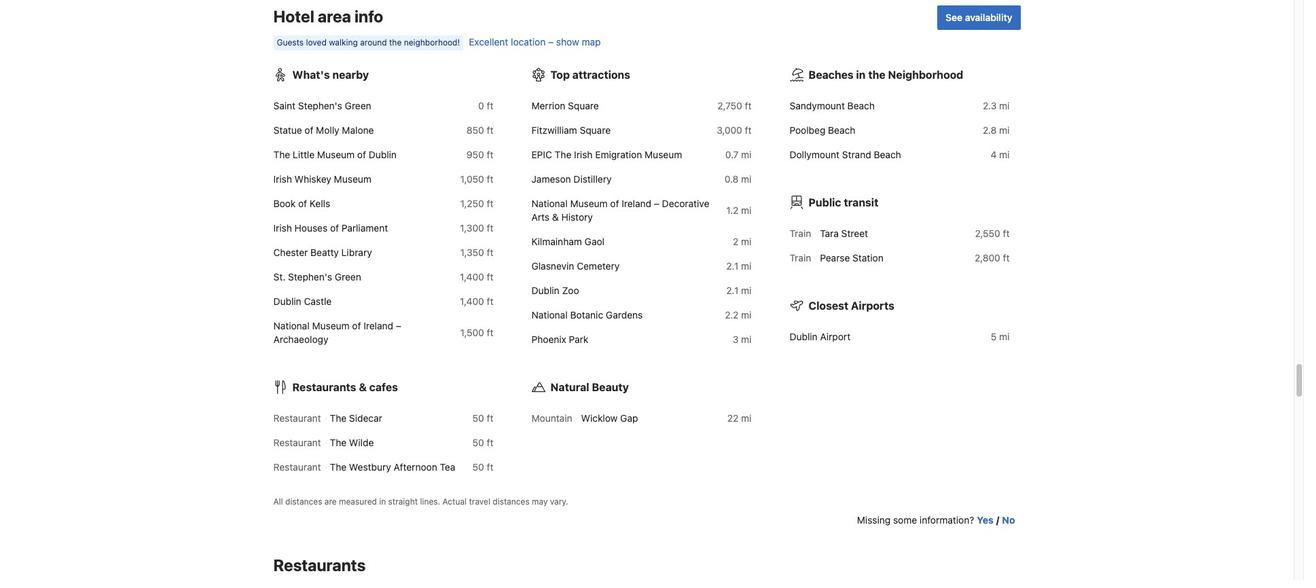 Task type: vqa. For each thing, say whether or not it's contained in the screenshot.


Task type: locate. For each thing, give the bounding box(es) containing it.
1 train from the top
[[790, 228, 811, 239]]

0 vertical spatial train
[[790, 228, 811, 239]]

beach
[[848, 100, 875, 112], [828, 125, 856, 136], [874, 149, 901, 161]]

mi right 2.3
[[999, 100, 1010, 112]]

1 vertical spatial 1,400
[[460, 296, 484, 307]]

train left pearse
[[790, 252, 811, 264]]

restaurants up the sidecar at the left bottom of page
[[292, 381, 356, 394]]

all
[[273, 497, 283, 507]]

1 vertical spatial 50
[[473, 437, 484, 449]]

of
[[305, 125, 313, 136], [357, 149, 366, 161], [298, 198, 307, 209], [610, 198, 619, 209], [330, 222, 339, 234], [352, 320, 361, 332]]

tara street
[[820, 228, 868, 239]]

dublin left zoo
[[532, 285, 560, 296]]

2 restaurant from the top
[[273, 437, 321, 449]]

2 2.1 mi from the top
[[726, 285, 752, 296]]

1 horizontal spatial distances
[[493, 497, 530, 507]]

museum up history on the left top of page
[[570, 198, 608, 209]]

missing some information? yes / no
[[857, 514, 1015, 526]]

natural beauty
[[551, 381, 629, 394]]

mi for national botanic gardens
[[741, 309, 752, 321]]

0.7 mi
[[725, 149, 752, 161]]

/
[[996, 514, 1000, 526]]

square for fitzwilliam square
[[580, 125, 611, 136]]

2.1 up 2.2
[[726, 285, 739, 296]]

of up restaurants & cafes
[[352, 320, 361, 332]]

national museum of ireland – decorative arts & history
[[532, 198, 709, 223]]

the left little
[[273, 149, 290, 161]]

2.8 mi
[[983, 125, 1010, 136]]

1 vertical spatial the
[[868, 69, 886, 81]]

0 vertical spatial stephen's
[[298, 100, 342, 112]]

0 vertical spatial ireland
[[622, 198, 652, 209]]

distances right all
[[285, 497, 322, 507]]

0 horizontal spatial distances
[[285, 497, 322, 507]]

2 horizontal spatial –
[[654, 198, 660, 209]]

0 vertical spatial –
[[548, 36, 554, 48]]

see
[[946, 12, 963, 23]]

– left decorative
[[654, 198, 660, 209]]

area
[[318, 7, 351, 26]]

0.8
[[725, 173, 739, 185]]

ireland for archaeology
[[364, 320, 393, 332]]

the right beaches
[[868, 69, 886, 81]]

mi down the 2 mi
[[741, 260, 752, 272]]

book of kells
[[273, 198, 330, 209]]

mi right 2.2
[[741, 309, 752, 321]]

mi right 0.7
[[741, 149, 752, 161]]

3 restaurant from the top
[[273, 461, 321, 473]]

beach right strand at the top of the page
[[874, 149, 901, 161]]

2.1 mi up 2.2 mi
[[726, 285, 752, 296]]

2.3 mi
[[983, 100, 1010, 112]]

mi right 2.8
[[999, 125, 1010, 136]]

museum down the castle
[[312, 320, 350, 332]]

the left sidecar
[[330, 413, 347, 424]]

1 vertical spatial beach
[[828, 125, 856, 136]]

0 vertical spatial 50 ft
[[473, 413, 494, 424]]

1,400 ft for st. stephen's green
[[460, 271, 494, 283]]

restaurant up all
[[273, 461, 321, 473]]

1 vertical spatial &
[[359, 381, 367, 394]]

1,400 up 1,500
[[460, 296, 484, 307]]

missing
[[857, 514, 891, 526]]

train left tara
[[790, 228, 811, 239]]

stephen's up "statue of molly malone"
[[298, 100, 342, 112]]

beaches
[[809, 69, 854, 81]]

airport
[[820, 331, 851, 343]]

1 50 ft from the top
[[473, 413, 494, 424]]

2.1 for cemetery
[[726, 260, 739, 272]]

1 vertical spatial stephen's
[[288, 271, 332, 283]]

0 vertical spatial 1,400
[[460, 271, 484, 283]]

1 vertical spatial 1,400 ft
[[460, 296, 494, 307]]

national for national museum of ireland – archaeology
[[273, 320, 310, 332]]

3 50 from the top
[[473, 461, 484, 473]]

2 vertical spatial restaurant
[[273, 461, 321, 473]]

1 vertical spatial –
[[654, 198, 660, 209]]

0 vertical spatial restaurant
[[273, 413, 321, 424]]

0 vertical spatial restaurants
[[292, 381, 356, 394]]

ft for national museum of ireland – archaeology
[[487, 327, 494, 339]]

mountain
[[532, 413, 572, 424]]

0 vertical spatial beach
[[848, 100, 875, 112]]

glasnevin
[[532, 260, 574, 272]]

chester beatty library
[[273, 247, 372, 258]]

the for the little museum of dublin
[[273, 149, 290, 161]]

decorative
[[662, 198, 709, 209]]

sidecar
[[349, 413, 382, 424]]

restaurants down are
[[273, 556, 366, 575]]

museum down molly
[[317, 149, 355, 161]]

50 for the sidecar
[[473, 413, 484, 424]]

the
[[389, 38, 402, 48], [868, 69, 886, 81]]

1 vertical spatial irish
[[273, 173, 292, 185]]

1 vertical spatial square
[[580, 125, 611, 136]]

dublin zoo
[[532, 285, 579, 296]]

ireland inside the "national museum of ireland – archaeology"
[[364, 320, 393, 332]]

1 horizontal spatial the
[[868, 69, 886, 81]]

2 vertical spatial irish
[[273, 222, 292, 234]]

the down the wilde
[[330, 461, 347, 473]]

in left straight
[[379, 497, 386, 507]]

0 vertical spatial &
[[552, 211, 559, 223]]

3 50 ft from the top
[[473, 461, 494, 473]]

square up epic the irish emigration museum
[[580, 125, 611, 136]]

1,500 ft
[[460, 327, 494, 339]]

0 horizontal spatial &
[[359, 381, 367, 394]]

2 2.1 from the top
[[726, 285, 739, 296]]

0 vertical spatial 50
[[473, 413, 484, 424]]

green for saint stephen's green
[[345, 100, 371, 112]]

poolbeg beach
[[790, 125, 856, 136]]

2.1 down 2
[[726, 260, 739, 272]]

the right epic
[[555, 149, 572, 161]]

irish down book
[[273, 222, 292, 234]]

22 mi
[[727, 413, 752, 424]]

0 vertical spatial square
[[568, 100, 599, 112]]

0 vertical spatial 2.1 mi
[[726, 260, 752, 272]]

restaurant for the sidecar
[[273, 413, 321, 424]]

2.1 mi down 2
[[726, 260, 752, 272]]

0 ft
[[478, 100, 494, 112]]

national up "archaeology"
[[273, 320, 310, 332]]

distances left may
[[493, 497, 530, 507]]

mi for dollymount strand beach
[[999, 149, 1010, 161]]

1 horizontal spatial ireland
[[622, 198, 652, 209]]

in right beaches
[[856, 69, 866, 81]]

square up fitzwilliam square
[[568, 100, 599, 112]]

of down distillery
[[610, 198, 619, 209]]

mi right 3
[[741, 334, 752, 345]]

ft for saint stephen's green
[[487, 100, 494, 112]]

1 1,400 from the top
[[460, 271, 484, 283]]

mi right 2
[[741, 236, 752, 248]]

2 1,400 from the top
[[460, 296, 484, 307]]

restaurants for restaurants & cafes
[[292, 381, 356, 394]]

– for 1.2 mi
[[654, 198, 660, 209]]

show
[[556, 36, 579, 48]]

ireland inside national museum of ireland – decorative arts & history
[[622, 198, 652, 209]]

1 vertical spatial 2.1 mi
[[726, 285, 752, 296]]

beach up dollymount strand beach
[[828, 125, 856, 136]]

2 vertical spatial 50 ft
[[473, 461, 494, 473]]

loved
[[306, 38, 327, 48]]

0 vertical spatial green
[[345, 100, 371, 112]]

– inside national museum of ireland – decorative arts & history
[[654, 198, 660, 209]]

kilmainham
[[532, 236, 582, 248]]

restaurant
[[273, 413, 321, 424], [273, 437, 321, 449], [273, 461, 321, 473]]

mi right 0.8
[[741, 173, 752, 185]]

green down library
[[335, 271, 361, 283]]

2.2 mi
[[725, 309, 752, 321]]

of inside national museum of ireland – decorative arts & history
[[610, 198, 619, 209]]

1,250
[[460, 198, 484, 209]]

st. stephen's green
[[273, 271, 361, 283]]

measured
[[339, 497, 377, 507]]

3,000
[[717, 125, 742, 136]]

saint
[[273, 100, 296, 112]]

little
[[293, 149, 315, 161]]

museum inside the "national museum of ireland – archaeology"
[[312, 320, 350, 332]]

& right arts
[[552, 211, 559, 223]]

1 horizontal spatial –
[[548, 36, 554, 48]]

information?
[[920, 514, 974, 526]]

50 for the wilde
[[473, 437, 484, 449]]

2
[[733, 236, 739, 248]]

phoenix park
[[532, 334, 588, 345]]

the for the wilde
[[330, 437, 347, 449]]

2 50 from the top
[[473, 437, 484, 449]]

1 vertical spatial train
[[790, 252, 811, 264]]

stephen's up dublin castle
[[288, 271, 332, 283]]

mi for dublin zoo
[[741, 285, 752, 296]]

ft
[[487, 100, 494, 112], [745, 100, 752, 112], [487, 125, 494, 136], [745, 125, 752, 136], [487, 149, 494, 161], [487, 173, 494, 185], [487, 198, 494, 209], [487, 222, 494, 234], [1003, 228, 1010, 239], [487, 247, 494, 258], [1003, 252, 1010, 264], [487, 271, 494, 283], [487, 296, 494, 307], [487, 327, 494, 339], [487, 413, 494, 424], [487, 437, 494, 449], [487, 461, 494, 473]]

in
[[856, 69, 866, 81], [379, 497, 386, 507]]

pearse
[[820, 252, 850, 264]]

fitzwilliam square
[[532, 125, 611, 136]]

see availability button
[[938, 6, 1021, 30]]

2 vertical spatial 50
[[473, 461, 484, 473]]

the right around
[[389, 38, 402, 48]]

irish up distillery
[[574, 149, 593, 161]]

2.1 for zoo
[[726, 285, 739, 296]]

irish up book
[[273, 173, 292, 185]]

2.1 mi for glasnevin cemetery
[[726, 260, 752, 272]]

0 horizontal spatial the
[[389, 38, 402, 48]]

1 horizontal spatial in
[[856, 69, 866, 81]]

50 ft for the sidecar
[[473, 413, 494, 424]]

mi up 2.2 mi
[[741, 285, 752, 296]]

2 1,400 ft from the top
[[460, 296, 494, 307]]

1.2
[[726, 205, 739, 216]]

beach down beaches in the neighborhood
[[848, 100, 875, 112]]

1 vertical spatial restaurants
[[273, 556, 366, 575]]

mi right 1.2
[[741, 205, 752, 216]]

ireland up cafes
[[364, 320, 393, 332]]

dublin
[[369, 149, 397, 161], [532, 285, 560, 296], [273, 296, 301, 307], [790, 331, 818, 343]]

availability
[[965, 12, 1013, 23]]

3
[[733, 334, 739, 345]]

mi right 4
[[999, 149, 1010, 161]]

1,400 down 1,350
[[460, 271, 484, 283]]

restaurant down restaurants & cafes
[[273, 413, 321, 424]]

sandymount beach
[[790, 100, 875, 112]]

1 2.1 from the top
[[726, 260, 739, 272]]

train for pearse station
[[790, 252, 811, 264]]

square for merrion square
[[568, 100, 599, 112]]

mi right '22'
[[741, 413, 752, 424]]

1,300 ft
[[460, 222, 494, 234]]

mi for glasnevin cemetery
[[741, 260, 752, 272]]

1 1,400 ft from the top
[[460, 271, 494, 283]]

1,400 ft down 1,350 ft
[[460, 271, 494, 283]]

the wilde
[[330, 437, 374, 449]]

1 vertical spatial ireland
[[364, 320, 393, 332]]

1 2.1 mi from the top
[[726, 260, 752, 272]]

ireland
[[622, 198, 652, 209], [364, 320, 393, 332]]

molly
[[316, 125, 339, 136]]

travel
[[469, 497, 490, 507]]

the left the wilde
[[330, 437, 347, 449]]

what's
[[292, 69, 330, 81]]

national up arts
[[532, 198, 568, 209]]

national inside national museum of ireland – decorative arts & history
[[532, 198, 568, 209]]

hotel
[[273, 7, 314, 26]]

1 restaurant from the top
[[273, 413, 321, 424]]

restaurant for the westbury afternoon tea
[[273, 461, 321, 473]]

green up malone
[[345, 100, 371, 112]]

the for the sidecar
[[330, 413, 347, 424]]

1 vertical spatial 2.1
[[726, 285, 739, 296]]

beaches in the neighborhood
[[809, 69, 964, 81]]

1 horizontal spatial &
[[552, 211, 559, 223]]

0 vertical spatial 2.1
[[726, 260, 739, 272]]

1 vertical spatial restaurant
[[273, 437, 321, 449]]

5 mi
[[991, 331, 1010, 343]]

excellent
[[469, 36, 508, 48]]

1,350
[[460, 247, 484, 258]]

dublin down st. at the left of the page
[[273, 296, 301, 307]]

beach for poolbeg beach
[[828, 125, 856, 136]]

mi right 5
[[999, 331, 1010, 343]]

actual
[[443, 497, 467, 507]]

0 vertical spatial 1,400 ft
[[460, 271, 494, 283]]

1,400 ft up 1,500 ft
[[460, 296, 494, 307]]

0 horizontal spatial ireland
[[364, 320, 393, 332]]

restaurant left the wilde
[[273, 437, 321, 449]]

1,050
[[460, 173, 484, 185]]

1 vertical spatial 50 ft
[[473, 437, 494, 449]]

– up cafes
[[396, 320, 401, 332]]

the westbury afternoon tea
[[330, 461, 455, 473]]

1 vertical spatial in
[[379, 497, 386, 507]]

stephen's for st.
[[288, 271, 332, 283]]

green
[[345, 100, 371, 112], [335, 271, 361, 283]]

train
[[790, 228, 811, 239], [790, 252, 811, 264]]

– inside the "national museum of ireland – archaeology"
[[396, 320, 401, 332]]

& left cafes
[[359, 381, 367, 394]]

2 50 ft from the top
[[473, 437, 494, 449]]

0 horizontal spatial –
[[396, 320, 401, 332]]

1,250 ft
[[460, 198, 494, 209]]

– left show at the left top of page
[[548, 36, 554, 48]]

national
[[532, 198, 568, 209], [532, 309, 568, 321], [273, 320, 310, 332]]

closest airports
[[809, 300, 895, 312]]

1 vertical spatial green
[[335, 271, 361, 283]]

national up "phoenix" on the bottom
[[532, 309, 568, 321]]

dublin left airport
[[790, 331, 818, 343]]

1 50 from the top
[[473, 413, 484, 424]]

no button
[[1002, 514, 1015, 527]]

ireland left decorative
[[622, 198, 652, 209]]

2 train from the top
[[790, 252, 811, 264]]

2 vertical spatial –
[[396, 320, 401, 332]]

afternoon
[[394, 461, 437, 473]]

national inside the "national museum of ireland – archaeology"
[[273, 320, 310, 332]]



Task type: describe. For each thing, give the bounding box(es) containing it.
mi for epic the irish emigration museum
[[741, 149, 752, 161]]

castle
[[304, 296, 332, 307]]

train for tara street
[[790, 228, 811, 239]]

ft for merrion square
[[745, 100, 752, 112]]

mi for poolbeg beach
[[999, 125, 1010, 136]]

2 distances from the left
[[493, 497, 530, 507]]

guests
[[277, 38, 304, 48]]

museum inside national museum of ireland – decorative arts & history
[[570, 198, 608, 209]]

library
[[341, 247, 372, 258]]

1,500
[[460, 327, 484, 339]]

irish whiskey museum
[[273, 173, 371, 185]]

2,750 ft
[[718, 100, 752, 112]]

1,400 ft for dublin castle
[[460, 296, 494, 307]]

museum down the little museum of dublin
[[334, 173, 371, 185]]

of inside the "national museum of ireland – archaeology"
[[352, 320, 361, 332]]

50 for the westbury afternoon tea
[[473, 461, 484, 473]]

of right houses
[[330, 222, 339, 234]]

1,050 ft
[[460, 173, 494, 185]]

closest
[[809, 300, 849, 312]]

restaurants for restaurants
[[273, 556, 366, 575]]

kilmainham gaol
[[532, 236, 605, 248]]

the sidecar
[[330, 413, 382, 424]]

neighborhood
[[888, 69, 964, 81]]

sandymount
[[790, 100, 845, 112]]

epic
[[532, 149, 552, 161]]

0 vertical spatial irish
[[574, 149, 593, 161]]

emigration
[[595, 149, 642, 161]]

map
[[582, 36, 601, 48]]

of left kells
[[298, 198, 307, 209]]

ft for the little museum of dublin
[[487, 149, 494, 161]]

ft for statue of molly malone
[[487, 125, 494, 136]]

2.1 mi for dublin zoo
[[726, 285, 752, 296]]

beauty
[[592, 381, 629, 394]]

mi for national museum of ireland – decorative arts & history
[[741, 205, 752, 216]]

national for national botanic gardens
[[532, 309, 568, 321]]

ft for fitzwilliam square
[[745, 125, 752, 136]]

national for national museum of ireland – decorative arts & history
[[532, 198, 568, 209]]

irish for 1,300 ft
[[273, 222, 292, 234]]

zoo
[[562, 285, 579, 296]]

what's nearby
[[292, 69, 369, 81]]

street
[[841, 228, 868, 239]]

whiskey
[[295, 173, 331, 185]]

gaol
[[585, 236, 605, 248]]

cafes
[[369, 381, 398, 394]]

dublin for dublin zoo
[[532, 285, 560, 296]]

saint stephen's green
[[273, 100, 371, 112]]

lines.
[[420, 497, 440, 507]]

ft for st. stephen's green
[[487, 271, 494, 283]]

– for 1,500 ft
[[396, 320, 401, 332]]

some
[[893, 514, 917, 526]]

0 vertical spatial in
[[856, 69, 866, 81]]

50 ft for the westbury afternoon tea
[[473, 461, 494, 473]]

dublin for dublin airport
[[790, 331, 818, 343]]

wilde
[[349, 437, 374, 449]]

the for the westbury afternoon tea
[[330, 461, 347, 473]]

of down malone
[[357, 149, 366, 161]]

ft for dublin castle
[[487, 296, 494, 307]]

2 vertical spatial beach
[[874, 149, 901, 161]]

0 horizontal spatial in
[[379, 497, 386, 507]]

distillery
[[574, 173, 612, 185]]

mi for dublin airport
[[999, 331, 1010, 343]]

of left molly
[[305, 125, 313, 136]]

epic the irish emigration museum
[[532, 149, 682, 161]]

park
[[569, 334, 588, 345]]

ft for book of kells
[[487, 198, 494, 209]]

may
[[532, 497, 548, 507]]

no
[[1002, 514, 1015, 526]]

950
[[467, 149, 484, 161]]

attractions
[[572, 69, 630, 81]]

3,000 ft
[[717, 125, 752, 136]]

airports
[[851, 300, 895, 312]]

mi for jameson distillery
[[741, 173, 752, 185]]

ireland for decorative
[[622, 198, 652, 209]]

1,400 for st. stephen's green
[[460, 271, 484, 283]]

merrion square
[[532, 100, 599, 112]]

ft for chester beatty library
[[487, 247, 494, 258]]

museum right emigration
[[645, 149, 682, 161]]

850 ft
[[467, 125, 494, 136]]

dublin down malone
[[369, 149, 397, 161]]

green for st. stephen's green
[[335, 271, 361, 283]]

2,550
[[975, 228, 1001, 239]]

dublin for dublin castle
[[273, 296, 301, 307]]

beatty
[[310, 247, 339, 258]]

beach for sandymount beach
[[848, 100, 875, 112]]

malone
[[342, 125, 374, 136]]

archaeology
[[273, 334, 328, 345]]

ft for irish whiskey museum
[[487, 173, 494, 185]]

3 mi
[[733, 334, 752, 345]]

kells
[[310, 198, 330, 209]]

irish for 1,050 ft
[[273, 173, 292, 185]]

gap
[[620, 413, 638, 424]]

wicklow
[[581, 413, 618, 424]]

tara
[[820, 228, 839, 239]]

excellent location – show map
[[469, 36, 601, 48]]

jameson distillery
[[532, 173, 612, 185]]

poolbeg
[[790, 125, 826, 136]]

neighborhood!
[[404, 38, 460, 48]]

mi for sandymount beach
[[999, 100, 1010, 112]]

phoenix
[[532, 334, 566, 345]]

houses
[[295, 222, 328, 234]]

st.
[[273, 271, 285, 283]]

2,800
[[975, 252, 1001, 264]]

westbury
[[349, 461, 391, 473]]

top attractions
[[551, 69, 630, 81]]

2,800 ft
[[975, 252, 1010, 264]]

strand
[[842, 149, 871, 161]]

jameson
[[532, 173, 571, 185]]

1 distances from the left
[[285, 497, 322, 507]]

top
[[551, 69, 570, 81]]

national museum of ireland – archaeology
[[273, 320, 401, 345]]

2.3
[[983, 100, 997, 112]]

arts
[[532, 211, 550, 223]]

the little museum of dublin
[[273, 149, 397, 161]]

restaurant for the wilde
[[273, 437, 321, 449]]

wicklow gap
[[581, 413, 638, 424]]

dollymount
[[790, 149, 840, 161]]

straight
[[388, 497, 418, 507]]

1,400 for dublin castle
[[460, 296, 484, 307]]

glasnevin cemetery
[[532, 260, 620, 272]]

1.2 mi
[[726, 205, 752, 216]]

station
[[853, 252, 884, 264]]

4
[[991, 149, 997, 161]]

ft for irish houses of parliament
[[487, 222, 494, 234]]

mi for kilmainham gaol
[[741, 236, 752, 248]]

0 vertical spatial the
[[389, 38, 402, 48]]

mi for phoenix park
[[741, 334, 752, 345]]

dollymount strand beach
[[790, 149, 901, 161]]

natural
[[551, 381, 589, 394]]

yes
[[977, 514, 994, 526]]

stephen's for saint
[[298, 100, 342, 112]]

50 ft for the wilde
[[473, 437, 494, 449]]

excellent location – show map link
[[469, 36, 601, 48]]

& inside national museum of ireland – decorative arts & history
[[552, 211, 559, 223]]



